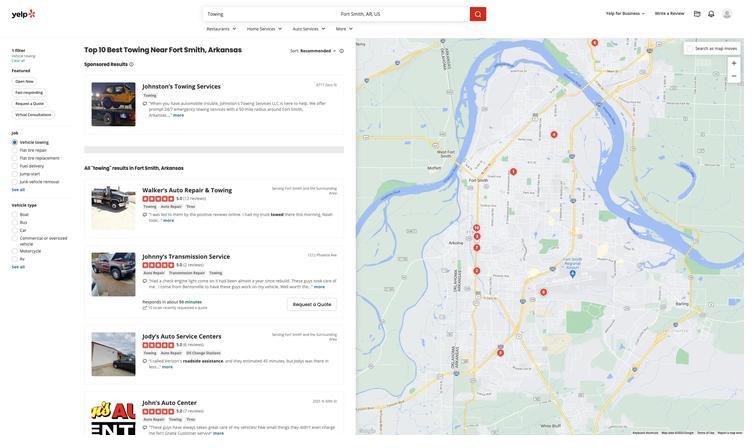 Task type: locate. For each thing, give the bounding box(es) containing it.
1 vertical spatial on
[[252, 285, 257, 290]]

these
[[220, 285, 231, 290]]

0 horizontal spatial smith,
[[145, 165, 160, 172]]

auto repair button for auto repair link on top of 'verizon's'
[[160, 351, 183, 357]]

all inside 1 filter vehicle towing clear all
[[21, 58, 25, 63]]

towing up mile
[[241, 101, 255, 106]]

24 chevron down v2 image inside home services 'link'
[[277, 25, 284, 32]]

1 vertical spatial service
[[177, 333, 197, 341]]

1 vertical spatial request
[[293, 302, 312, 308]]

1 24 chevron down v2 image from the left
[[231, 25, 238, 32]]

1 see from the top
[[12, 187, 19, 193]]

repair up the ""these"
[[153, 418, 165, 423]]

fast-responding button
[[12, 88, 47, 97]]

vehicle up the boat
[[12, 203, 27, 208]]

it
[[216, 279, 218, 284]]

quote
[[198, 306, 207, 311]]

0 vertical spatial to
[[294, 101, 298, 106]]

smith for walker's auto repair & towing
[[293, 186, 302, 191]]

1 horizontal spatial guys
[[232, 285, 241, 290]]

guys inside "these guys have always taken great care of my vehicles! few small things they didn't even charge me for!! grwta customer service"
[[163, 425, 172, 431]]

to right led
[[168, 212, 172, 218]]

3 5.0 from the top
[[177, 343, 182, 348]]

top 10 best towing near fort smith, arkansas
[[84, 45, 242, 55]]

services
[[260, 26, 276, 32], [303, 26, 319, 32], [197, 83, 221, 91], [256, 101, 271, 106]]

16 chevron down v2 image
[[332, 49, 337, 53]]

auto repair button up the ""these"
[[143, 417, 166, 423]]

serving fort smith and the surrounding area for walker's auto repair & towing
[[272, 186, 337, 196]]

john's auto center image
[[549, 129, 560, 141]]

auto repair button for auto repair link above "had
[[143, 271, 166, 277]]

map left the error
[[730, 432, 736, 435]]

reviews) for walker's auto repair & towing
[[190, 196, 206, 202]]

notifications image
[[709, 11, 716, 18]]

flat for flat tire repair
[[20, 148, 27, 153]]

to
[[294, 101, 298, 106], [168, 212, 172, 218], [205, 285, 209, 290]]

user actions element
[[602, 7, 741, 43]]

quote
[[33, 101, 44, 106], [317, 302, 332, 308]]

1212 phoenix ave
[[308, 253, 337, 258]]

1 surrounding from the top
[[317, 186, 337, 191]]

1 5 star rating image from the top
[[143, 196, 174, 202]]

responds
[[143, 300, 161, 305]]

2 tires from the top
[[187, 418, 195, 423]]

in up recently
[[162, 300, 166, 305]]

None search field
[[203, 7, 488, 21]]

but
[[287, 359, 293, 364]]

minutes
[[185, 300, 202, 305]]

2 24 chevron down v2 image from the left
[[348, 25, 355, 32]]

tires for center
[[187, 418, 195, 423]]

tire for replacement
[[28, 156, 34, 161]]

1 tires from the top
[[187, 205, 195, 210]]

to inside "had a check engine light come on it had been almost a year since rebuild. these guys took care of me . i come from bentonville to have these guys work on my vehicle. well worth the…"
[[205, 285, 209, 290]]

4 5.0 from the top
[[177, 409, 182, 415]]

come right light
[[198, 279, 209, 284]]

oil change stations button
[[185, 351, 222, 357]]

vehicle down commercial
[[20, 242, 33, 247]]

towing button up grwta
[[168, 417, 183, 423]]

serving for jody's auto service centers
[[272, 333, 284, 338]]

2 horizontal spatial to
[[294, 101, 298, 106]]

2 flat from the top
[[20, 156, 27, 161]]

1 vertical spatial see all button
[[12, 264, 25, 270]]

3 5 star rating image from the top
[[143, 343, 174, 349]]

have inside "these guys have always taken great care of my vehicles! few small things they didn't even charge me for!! grwta customer service"
[[173, 425, 182, 431]]

see
[[12, 187, 19, 193], [12, 264, 19, 270]]

1 serving fort smith and the surrounding area from the top
[[272, 186, 337, 196]]

0 horizontal spatial 24 chevron down v2 image
[[277, 25, 284, 32]]

2 option group from the top
[[10, 203, 73, 270]]

1 horizontal spatial in
[[162, 300, 166, 305]]

1 vertical spatial 10
[[148, 306, 152, 311]]

24 chevron down v2 image
[[277, 25, 284, 32], [320, 25, 327, 32]]

tire up "fuel delivery"
[[28, 156, 34, 161]]

0 vertical spatial quote
[[33, 101, 44, 106]]

write
[[656, 11, 667, 16]]

towing inside ""when you have automobile trouble, johnston's towing services llc is here to help. we offer prompt 24/7 emergency towing services with a 50-mile radius around fort smith, arkansas.…""
[[241, 101, 255, 106]]

1 horizontal spatial none field
[[341, 11, 466, 17]]

is
[[280, 101, 283, 106]]

they right ,
[[234, 359, 242, 364]]

these
[[292, 279, 303, 284]]

auto repair button for auto repair link over the ""these"
[[143, 417, 166, 423]]

10
[[99, 45, 106, 55], [148, 306, 152, 311]]

took
[[314, 279, 323, 284]]

2 vertical spatial all
[[20, 264, 25, 270]]

towing button for the towing link over called
[[143, 351, 158, 357]]

have down the it
[[210, 285, 219, 290]]

search image
[[475, 11, 482, 18]]

reviews) right '(7' at left
[[188, 409, 204, 415]]

have for johnston's towing services
[[171, 101, 180, 106]]

0 horizontal spatial quote
[[33, 101, 44, 106]]

see all button down junk
[[12, 187, 25, 193]]

"had a check engine light come on it had been almost a year since rebuild. these guys took care of me . i come from bentonville to have these guys work on my vehicle. well worth the…"
[[149, 279, 337, 290]]

towing up called
[[144, 351, 156, 356]]

2 horizontal spatial in
[[325, 359, 329, 364]]

1 vertical spatial tire
[[28, 156, 34, 161]]

2 smith from the top
[[293, 333, 302, 338]]

0 vertical spatial they
[[234, 359, 242, 364]]

services inside ""when you have automobile trouble, johnston's towing services llc is here to help. we offer prompt 24/7 emergency towing services with a 50-mile radius around fort smith, arkansas.…""
[[256, 101, 271, 106]]

2 16 speech v2 image from the top
[[143, 213, 147, 218]]

0 vertical spatial tires button
[[185, 204, 196, 210]]

1 vertical spatial arkansas
[[161, 165, 184, 172]]

16 info v2 image right results
[[129, 62, 134, 67]]

0 horizontal spatial map
[[716, 46, 724, 51]]

services up "radius"
[[256, 101, 271, 106]]

4 5 star rating image from the top
[[143, 409, 174, 415]]

smith for jody's auto service centers
[[293, 333, 302, 338]]

1 horizontal spatial 24 chevron down v2 image
[[348, 25, 355, 32]]

24 chevron down v2 image right more
[[348, 25, 355, 32]]

1 horizontal spatial smith,
[[184, 45, 207, 55]]

24 chevron down v2 image down the find field
[[277, 25, 284, 32]]

jody's auto service centers link
[[143, 333, 222, 341]]

i right online.
[[243, 212, 244, 218]]

tires link for center
[[185, 417, 196, 423]]

1 see all button from the top
[[12, 187, 25, 193]]

serving fort smith and the surrounding area up jodys
[[272, 333, 337, 343]]

quote inside featured group
[[33, 101, 44, 106]]

auto repair button up "had
[[143, 271, 166, 277]]

see all down rv
[[12, 264, 25, 270]]

5 star rating image for johnny's
[[143, 263, 174, 269]]

50-
[[239, 107, 245, 112]]

my
[[253, 212, 259, 218], [258, 285, 264, 290], [234, 425, 240, 431]]

0 horizontal spatial service
[[177, 333, 197, 341]]

2 see all from the top
[[12, 264, 25, 270]]

0 horizontal spatial had
[[219, 279, 227, 284]]

request inside featured group
[[16, 101, 29, 106]]

featured group
[[11, 68, 73, 121]]

tires down "5.0 (12 reviews)" on the left of page
[[187, 205, 195, 210]]

tires link up always
[[185, 417, 196, 423]]

and
[[303, 186, 309, 191], [303, 333, 309, 338], [225, 359, 233, 364]]

1 flat from the top
[[20, 148, 27, 153]]

Near text field
[[341, 11, 466, 17]]

on down year
[[252, 285, 257, 290]]

1 horizontal spatial 24 chevron down v2 image
[[320, 25, 327, 32]]

johnny's transmission service link
[[143, 253, 230, 261]]

2 vertical spatial the
[[310, 333, 316, 338]]

0 vertical spatial had
[[245, 212, 252, 218]]

16 speech v2 image left led
[[143, 213, 147, 218]]

had right online.
[[245, 212, 252, 218]]

request a quote button
[[12, 100, 48, 108], [288, 299, 337, 311]]

smith up 'this'
[[293, 186, 302, 191]]

fort inside ""when you have automobile trouble, johnston's towing services llc is here to help. we offer prompt 24/7 emergency towing services with a 50-mile radius around fort smith, arkansas.…""
[[283, 107, 290, 112]]

tires button up always
[[185, 417, 196, 423]]

1 tire from the top
[[28, 148, 34, 153]]

2 5.0 from the top
[[177, 262, 182, 268]]

1 horizontal spatial arkansas
[[208, 45, 242, 55]]

care right took
[[324, 279, 332, 284]]

2 vertical spatial have
[[173, 425, 182, 431]]

0 vertical spatial serving fort smith and the surrounding area
[[272, 186, 337, 196]]

1 horizontal spatial map
[[730, 432, 736, 435]]

(12
[[183, 196, 189, 202]]

24 chevron down v2 image inside restaurants link
[[231, 25, 238, 32]]

tire for repair
[[28, 148, 34, 153]]

work
[[242, 285, 251, 290]]

2 surrounding from the top
[[317, 333, 337, 338]]

2 area from the top
[[330, 338, 337, 343]]

junk vehicle removal
[[20, 179, 59, 185]]

all down rv
[[20, 264, 25, 270]]

"i up the took..."
[[149, 212, 152, 218]]

more link
[[332, 21, 359, 38]]

1 vertical spatial quote
[[317, 302, 332, 308]]

walker's auto repair & towing
[[143, 187, 232, 194]]

0 vertical spatial was
[[153, 212, 160, 218]]

1 none field from the left
[[208, 11, 332, 17]]

johnston's towing services towing
[[143, 83, 221, 98]]

0 horizontal spatial i
[[158, 285, 160, 290]]

0 horizontal spatial request a quote button
[[12, 100, 48, 108]]

option group containing job
[[10, 130, 73, 193]]

flat for flat tire replacement
[[20, 156, 27, 161]]

1 serving from the top
[[272, 186, 284, 191]]

auto repair button up them at the left of the page
[[160, 204, 183, 210]]

quote down took
[[317, 302, 332, 308]]

more down emergency
[[173, 112, 184, 118]]

2 vertical spatial in
[[325, 359, 329, 364]]

0 vertical spatial see all button
[[12, 187, 25, 193]]

more
[[336, 26, 347, 32]]

guys up grwta
[[163, 425, 172, 431]]

have inside ""when you have automobile trouble, johnston's towing services llc is here to help. we offer prompt 24/7 emergency towing services with a 50-mile radius around fort smith, arkansas.…""
[[171, 101, 180, 106]]

towing link up called
[[143, 351, 158, 357]]

0 vertical spatial serving
[[272, 186, 284, 191]]

0 vertical spatial care
[[324, 279, 332, 284]]

0 horizontal spatial request a quote
[[16, 101, 44, 106]]

1 16 speech v2 image from the top
[[143, 102, 147, 106]]

5 star rating image down johnny's
[[143, 263, 174, 269]]

2 me from the top
[[149, 431, 155, 436]]

johnston's towing services image
[[538, 287, 550, 299]]

1 vertical spatial me
[[149, 431, 155, 436]]

johnston's
[[220, 101, 240, 106]]

of inside "these guys have always taken great care of my vehicles! few small things they didn't even charge me for!! grwta customer service"
[[229, 425, 233, 431]]

and for jody's auto service centers
[[303, 333, 309, 338]]

0 vertical spatial of
[[333, 279, 337, 284]]

recently
[[163, 306, 176, 311]]

see all button for junk vehicle removal
[[12, 187, 25, 193]]

1 vertical spatial request a quote
[[293, 302, 332, 308]]

1 vertical spatial surrounding
[[317, 333, 337, 338]]

"i was led to them by the positive reviews online. i had my truck towed
[[149, 212, 284, 218]]

"i for jody's auto service centers
[[149, 359, 152, 364]]

0 horizontal spatial 24 chevron down v2 image
[[231, 25, 238, 32]]

transmission
[[169, 253, 208, 261], [169, 271, 193, 276]]

all
[[84, 165, 90, 172]]

1 vertical spatial option group
[[10, 203, 73, 270]]

st right 50th
[[334, 400, 337, 405]]

0 vertical spatial request
[[16, 101, 29, 106]]

reviews)
[[190, 196, 206, 202], [188, 262, 204, 268], [188, 343, 204, 348], [188, 409, 204, 415]]

1 24 chevron down v2 image from the left
[[277, 25, 284, 32]]

16 speech v2 image
[[143, 360, 147, 364], [143, 426, 147, 431]]

see all for rv
[[12, 264, 25, 270]]

1 option group from the top
[[10, 130, 73, 193]]

1 vertical spatial they
[[291, 425, 299, 431]]

have
[[171, 101, 180, 106], [210, 285, 219, 290], [173, 425, 182, 431]]

n
[[322, 400, 325, 405]]

in
[[129, 165, 134, 172], [162, 300, 166, 305], [325, 359, 329, 364]]

1 horizontal spatial on
[[252, 285, 257, 290]]

10 locals recently requested a quote
[[148, 306, 207, 311]]

towing button for the towing link over "when
[[143, 93, 158, 99]]

transmission repair link
[[168, 271, 206, 277]]

0 vertical spatial smith
[[293, 186, 302, 191]]

5 star rating image
[[143, 196, 174, 202], [143, 263, 174, 269], [143, 343, 174, 349], [143, 409, 174, 415]]

walker's auto repair & towing image
[[92, 187, 136, 231]]

(2
[[183, 262, 187, 268]]

option group
[[10, 130, 73, 193], [10, 203, 73, 270]]

2 vertical spatial to
[[205, 285, 209, 290]]

serving fort smith and the surrounding area for jody's auto service centers
[[272, 333, 337, 343]]

there inside "there this morning, noah took...""
[[285, 212, 295, 218]]

2 see all button from the top
[[12, 264, 25, 270]]

auto inside auto services link
[[293, 26, 302, 32]]

5.0 left (2
[[177, 262, 182, 268]]

2 serving fort smith and the surrounding area from the top
[[272, 333, 337, 343]]

quote for request a quote button to the left
[[33, 101, 44, 106]]

towing button up "when
[[143, 93, 158, 99]]

area for jody's auto service centers
[[330, 338, 337, 343]]

5.0 left (6 on the bottom of page
[[177, 343, 182, 348]]

, and they estimated 45 minutes, but jodys was there in less..."
[[149, 359, 329, 370]]

0 horizontal spatial request
[[16, 101, 29, 106]]

reviews) up change
[[188, 343, 204, 348]]

request a quote for bottommost request a quote button
[[293, 302, 332, 308]]

1 me from the top
[[149, 285, 155, 290]]

16 speech v2 image
[[143, 102, 147, 106], [143, 213, 147, 218], [143, 279, 147, 284]]

0 vertical spatial service
[[209, 253, 230, 261]]

0 vertical spatial "i
[[149, 212, 152, 218]]

0 vertical spatial and
[[303, 186, 309, 191]]

1 vertical spatial come
[[161, 285, 171, 290]]

serving fort smith and the surrounding area
[[272, 186, 337, 196], [272, 333, 337, 343]]

google
[[685, 432, 694, 435]]

1 vertical spatial was
[[306, 359, 313, 364]]

1 area from the top
[[330, 191, 337, 196]]

a right "had
[[159, 279, 162, 284]]

repair up them at the left of the page
[[170, 205, 182, 210]]

5.0 for jody's
[[177, 343, 182, 348]]

1 vertical spatial transmission
[[169, 271, 193, 276]]

3 16 speech v2 image from the top
[[143, 279, 147, 284]]

vehicles!
[[241, 425, 257, 431]]

service up (6 on the bottom of page
[[177, 333, 197, 341]]

quote for bottommost request a quote button
[[317, 302, 332, 308]]

0 vertical spatial tires
[[187, 205, 195, 210]]

"i up less..."
[[149, 359, 152, 364]]

tires button
[[185, 204, 196, 210], [185, 417, 196, 423]]

5.0 left (12
[[177, 196, 182, 202]]

None field
[[208, 11, 332, 17], [341, 11, 466, 17]]

see for rv
[[12, 264, 19, 270]]

oil
[[187, 351, 191, 356]]

1 vertical spatial all
[[20, 187, 25, 193]]

see all button for rv
[[12, 264, 25, 270]]

use
[[710, 432, 715, 435]]

been
[[228, 279, 237, 284]]

repair for auto repair link over the ""these"
[[153, 418, 165, 423]]

map for moves
[[716, 46, 724, 51]]

0 horizontal spatial care
[[220, 425, 228, 431]]

0 horizontal spatial they
[[234, 359, 242, 364]]

to inside ""when you have automobile trouble, johnston's towing services llc is here to help. we offer prompt 24/7 emergency towing services with a 50-mile radius around fort smith, arkansas.…""
[[294, 101, 298, 106]]

service for transmission
[[209, 253, 230, 261]]

had inside "had a check engine light come on it had been almost a year since rebuild. these guys took care of me . i come from bentonville to have these guys work on my vehicle. well worth the…"
[[219, 279, 227, 284]]

me left .
[[149, 285, 155, 290]]

write a review link
[[653, 8, 687, 19]]

1 vertical spatial see
[[12, 264, 19, 270]]

1 horizontal spatial service
[[209, 253, 230, 261]]

business
[[623, 11, 641, 16]]

16 info v2 image
[[340, 49, 344, 53], [129, 62, 134, 67]]

and up jodys
[[303, 333, 309, 338]]

towing link up the took..."
[[143, 204, 158, 210]]

1 horizontal spatial was
[[306, 359, 313, 364]]

of right took
[[333, 279, 337, 284]]

0 vertical spatial 10
[[99, 45, 106, 55]]

2 24 chevron down v2 image from the left
[[320, 25, 327, 32]]

had right the it
[[219, 279, 227, 284]]

auto up sort:
[[293, 26, 302, 32]]

by
[[184, 212, 189, 218]]

0 vertical spatial all
[[21, 58, 25, 63]]

repair for auto repair link above "had
[[153, 271, 165, 276]]

vehicle towing
[[20, 140, 49, 145]]

all down junk
[[20, 187, 25, 193]]

repair up 'verizon's'
[[170, 351, 182, 356]]

all for vehicle type
[[20, 264, 25, 270]]

1 horizontal spatial of
[[333, 279, 337, 284]]

request a quote inside featured group
[[16, 101, 44, 106]]

1 vertical spatial "i
[[149, 359, 152, 364]]

2 none field from the left
[[341, 11, 466, 17]]

2 16 speech v2 image from the top
[[143, 426, 147, 431]]

none field the find
[[208, 11, 332, 17]]

david's towing & recovery image
[[495, 348, 507, 360]]

2 5 star rating image from the top
[[143, 263, 174, 269]]

0 vertical spatial vehicle
[[12, 54, 23, 59]]

results
[[112, 165, 128, 172]]

there left 'this'
[[285, 212, 295, 218]]

"i called verizon's roadside assistance
[[149, 359, 223, 364]]

me inside "had a check engine light come on it had been almost a year since rebuild. these guys took care of me . i come from bentonville to have these guys work on my vehicle. well worth the…"
[[149, 285, 155, 290]]

0 vertical spatial towing
[[24, 54, 35, 59]]

0 vertical spatial see all
[[12, 187, 25, 193]]

16 speech v2 image left the ""these"
[[143, 426, 147, 431]]

24 chevron down v2 image for restaurants
[[231, 25, 238, 32]]

5 star rating image for walker's
[[143, 196, 174, 202]]

10 right top
[[99, 45, 106, 55]]

0 vertical spatial map
[[716, 46, 724, 51]]

smith,
[[184, 45, 207, 55], [291, 107, 304, 112], [145, 165, 160, 172]]

auto up called
[[161, 351, 170, 356]]

5.0
[[177, 196, 182, 202], [177, 262, 182, 268], [177, 343, 182, 348], [177, 409, 182, 415]]

2 tires link from the top
[[185, 417, 196, 423]]

0 vertical spatial guys
[[304, 279, 313, 284]]

16 speech v2 image left "had
[[143, 279, 147, 284]]

johnston's towing services image
[[538, 287, 550, 299]]

auto services
[[293, 26, 319, 32]]

tires up always
[[187, 418, 195, 423]]

2 see from the top
[[12, 264, 19, 270]]

commercial
[[20, 236, 43, 241]]

1 vertical spatial 16 speech v2 image
[[143, 213, 147, 218]]

16 info v2 image right 16 chevron down v2 image
[[340, 49, 344, 53]]

serving for walker's auto repair & towing
[[272, 186, 284, 191]]

1 5.0 from the top
[[177, 196, 182, 202]]

1 horizontal spatial i
[[243, 212, 244, 218]]

1 16 speech v2 image from the top
[[143, 360, 147, 364]]

tire
[[28, 148, 34, 153], [28, 156, 34, 161]]

0 horizontal spatial 16 info v2 image
[[129, 62, 134, 67]]

in right jodys
[[325, 359, 329, 364]]

vehicle down filter
[[12, 54, 23, 59]]

2 "i from the top
[[149, 359, 152, 364]]

16 speech v2 image left "when
[[143, 102, 147, 106]]

towing button up the it
[[208, 271, 223, 277]]

business categories element
[[202, 21, 733, 38]]

care right 'great'
[[220, 425, 228, 431]]

auto repair up 'verizon's'
[[161, 351, 182, 356]]

tires for repair
[[187, 205, 195, 210]]

emergency
[[174, 107, 195, 112]]

1 vertical spatial had
[[219, 279, 227, 284]]

more link
[[173, 112, 184, 118], [163, 218, 174, 224], [314, 285, 325, 290], [162, 365, 173, 370]]

home services link
[[243, 21, 289, 38]]

1 horizontal spatial request a quote
[[293, 302, 332, 308]]

1 vertical spatial and
[[303, 333, 309, 338]]

1 smith from the top
[[293, 186, 302, 191]]

flat up fuel
[[20, 156, 27, 161]]

smith up jodys
[[293, 333, 302, 338]]

grwta
[[165, 431, 177, 436]]

2 tires button from the top
[[185, 417, 196, 423]]

johnston's towing services image
[[92, 83, 136, 127]]

boat
[[20, 212, 29, 218]]

1 tires button from the top
[[185, 204, 196, 210]]

group
[[728, 57, 741, 83]]

2 serving from the top
[[272, 333, 284, 338]]

see all down junk
[[12, 187, 25, 193]]

1 horizontal spatial 16 info v2 image
[[340, 49, 344, 53]]

reviews) right (2
[[188, 262, 204, 268]]

always
[[183, 425, 196, 431]]

1 horizontal spatial care
[[324, 279, 332, 284]]

the…"
[[302, 285, 313, 290]]

24 chevron down v2 image right 'auto services'
[[320, 25, 327, 32]]

was up the took..."
[[153, 212, 160, 218]]

2 tire from the top
[[28, 156, 34, 161]]

repair inside button
[[194, 271, 205, 276]]

1 "i from the top
[[149, 212, 152, 218]]

auto up "had
[[144, 271, 152, 276]]

0 vertical spatial vehicle
[[29, 179, 42, 185]]

radius
[[255, 107, 267, 112]]

more link down took
[[314, 285, 325, 290]]

request a quote button down the…"
[[288, 299, 337, 311]]

1 see all from the top
[[12, 187, 25, 193]]

transmission up 5.0 (2 reviews)
[[169, 253, 208, 261]]

auto repair link up 'verizon's'
[[160, 351, 183, 357]]

yelp for business
[[607, 11, 641, 16]]

24 chevron down v2 image
[[231, 25, 238, 32], [348, 25, 355, 32]]

recommended
[[301, 48, 331, 54]]

affordable towing image
[[471, 222, 483, 234]]

auto repair link
[[160, 204, 183, 210], [143, 271, 166, 277], [160, 351, 183, 357], [143, 417, 166, 423]]

service for auto
[[177, 333, 197, 341]]

with
[[227, 107, 235, 112]]

24 chevron down v2 image inside auto services link
[[320, 25, 327, 32]]

request a quote button down fast-responding button
[[12, 100, 48, 108]]

they inside , and they estimated 45 minutes, but jodys was there in less..."
[[234, 359, 242, 364]]

vehicle.
[[265, 285, 280, 290]]

i inside "had a check engine light come on it had been almost a year since rebuild. these guys took care of me . i come from bentonville to have these guys work on my vehicle. well worth the…"
[[158, 285, 160, 290]]

repair for transmission repair link
[[194, 271, 205, 276]]

1 vertical spatial of
[[229, 425, 233, 431]]

1 vertical spatial tires link
[[185, 417, 196, 423]]

1 tires link from the top
[[185, 204, 196, 210]]

was
[[153, 212, 160, 218], [306, 359, 313, 364]]

sort:
[[291, 48, 300, 54]]

2 vertical spatial guys
[[163, 425, 172, 431]]

a down fast-responding button
[[30, 101, 32, 106]]

0 horizontal spatial to
[[168, 212, 172, 218]]

surrounding
[[317, 186, 337, 191], [317, 333, 337, 338]]

a inside ""when you have automobile trouble, johnston's towing services llc is here to help. we offer prompt 24/7 emergency towing services with a 50-mile radius around fort smith, arkansas.…""
[[236, 107, 238, 112]]

repair up "had
[[153, 271, 165, 276]]

24 chevron down v2 image inside more link
[[348, 25, 355, 32]]

towing down trouble, on the top left of the page
[[196, 107, 209, 112]]



Task type: vqa. For each thing, say whether or not it's contained in the screenshot.
1
yes



Task type: describe. For each thing, give the bounding box(es) containing it.
a down took
[[313, 302, 316, 308]]

towing link up "when
[[143, 93, 158, 99]]

mig towing & transportation image
[[589, 37, 601, 49]]

led
[[161, 212, 167, 218]]

have inside "had a check engine light come on it had been almost a year since rebuild. these guys took care of me . i come from bentonville to have these guys work on my vehicle. well worth the…"
[[210, 285, 219, 290]]

open now
[[16, 79, 33, 84]]

24 chevron down v2 image for more
[[348, 25, 355, 32]]

review
[[671, 11, 685, 16]]

jody's auto service centers image
[[92, 333, 136, 377]]

of inside "had a check engine light come on it had been almost a year since rebuild. these guys took care of me . i come from bentonville to have these guys work on my vehicle. well worth the…"
[[333, 279, 337, 284]]

llc
[[272, 101, 279, 106]]

repair
[[35, 148, 47, 153]]

johnston's
[[143, 83, 173, 91]]

there inside , and they estimated 45 minutes, but jodys was there in less..."
[[314, 359, 324, 364]]

0 vertical spatial 16 info v2 image
[[340, 49, 344, 53]]

more down 'verizon's'
[[162, 365, 173, 370]]

phoenix
[[317, 253, 330, 258]]

center
[[177, 400, 197, 408]]

surrounding for walker's auto repair & towing
[[317, 186, 337, 191]]

vehicle inside commercial or oversized vehicle
[[20, 242, 33, 247]]

here
[[284, 101, 293, 106]]

request a quote for request a quote button to the left
[[16, 101, 44, 106]]

towing button for the towing link over the it
[[208, 271, 223, 277]]

towing link up the it
[[208, 271, 223, 277]]

removal
[[44, 179, 59, 185]]

0 vertical spatial i
[[243, 212, 244, 218]]

ave
[[331, 253, 337, 258]]

johnny's transmission service image
[[92, 253, 136, 297]]

they inside "these guys have always taken great care of my vehicles! few small things they didn't even charge me for!! grwta customer service"
[[291, 425, 299, 431]]

2 horizontal spatial guys
[[304, 279, 313, 284]]

1 vertical spatial the
[[190, 212, 196, 218]]

me inside "these guys have always taken great care of my vehicles! few small things they didn't even charge me for!! grwta customer service"
[[149, 431, 155, 436]]

area for walker's auto repair & towing
[[330, 191, 337, 196]]

services inside 'link'
[[260, 26, 276, 32]]

auto up the ""these"
[[144, 418, 152, 423]]

john's auto center image
[[92, 400, 136, 436]]

towing up grwta
[[169, 418, 182, 423]]

auto up "5.0 (12 reviews)" on the left of page
[[169, 187, 183, 194]]

john's auto center link
[[143, 400, 197, 408]]

request for bottommost request a quote button
[[293, 302, 312, 308]]

about
[[167, 300, 178, 305]]

auto repair up "had
[[144, 271, 165, 276]]

vehicle type
[[12, 203, 37, 208]]

services up 'recommended'
[[303, 26, 319, 32]]

this
[[296, 212, 303, 218]]

for
[[616, 11, 622, 16]]

24 chevron down v2 image for auto services
[[320, 25, 327, 32]]

auto repair up them at the left of the page
[[161, 205, 182, 210]]

a right report
[[728, 432, 730, 435]]

towing inside 1 filter vehicle towing clear all
[[24, 54, 35, 59]]

2501 n 50th st
[[313, 400, 337, 405]]

16 speech v2 image for johnston's towing services
[[143, 102, 147, 106]]

a inside group
[[30, 101, 32, 106]]

1 vertical spatial to
[[168, 212, 172, 218]]

tires button for repair
[[185, 204, 196, 210]]

1 horizontal spatial had
[[245, 212, 252, 218]]

jodys
[[294, 359, 304, 364]]

2501
[[313, 400, 321, 405]]

see all for junk vehicle removal
[[12, 187, 25, 193]]

see for junk vehicle removal
[[12, 187, 19, 193]]

towing up the it
[[210, 271, 222, 276]]

the for walker's auto repair & towing
[[310, 186, 316, 191]]

delivery
[[29, 163, 44, 169]]

5.0 for john's
[[177, 409, 182, 415]]

the for jody's auto service centers
[[310, 333, 316, 338]]

online.
[[229, 212, 242, 218]]

0 vertical spatial smith,
[[184, 45, 207, 55]]

walker's
[[143, 187, 168, 194]]

light
[[189, 279, 197, 284]]

was inside , and they estimated 45 minutes, but jodys was there in less..."
[[306, 359, 313, 364]]

1 st from the top
[[334, 83, 337, 88]]

0 horizontal spatial on
[[210, 279, 215, 284]]

and for walker's auto repair & towing
[[303, 186, 309, 191]]

5 star rating image for jody's
[[143, 343, 174, 349]]

car
[[20, 228, 26, 233]]

jody's
[[143, 333, 159, 341]]

repair for auto repair link on top of 'verizon's'
[[170, 351, 182, 356]]

things
[[278, 425, 290, 431]]

more down took
[[314, 285, 325, 290]]

clear
[[12, 58, 20, 63]]

more down led
[[163, 218, 174, 224]]

auto right "jody's"
[[161, 333, 175, 341]]

24 chevron down v2 image for home services
[[277, 25, 284, 32]]

reviews) for johnny's transmission service
[[188, 262, 204, 268]]

smith, inside ""when you have automobile trouble, johnston's towing services llc is here to help. we offer prompt 24/7 emergency towing services with a 50-mile radius around fort smith, arkansas.…""
[[291, 107, 304, 112]]

around
[[268, 107, 282, 112]]

write a review
[[656, 11, 685, 16]]

zoom out image
[[731, 73, 738, 80]]

reviews
[[213, 212, 228, 218]]

care inside "had a check engine light come on it had been almost a year since rebuild. these guys took care of me . i come from bentonville to have these guys work on my vehicle. well worth the…"
[[324, 279, 332, 284]]

rv
[[20, 257, 25, 262]]

noah
[[323, 212, 333, 218]]

oil change stations
[[187, 351, 221, 356]]

estimated
[[243, 359, 262, 364]]

arkansas.…"
[[149, 112, 172, 118]]

truck
[[260, 212, 270, 218]]

and inside , and they estimated 45 minutes, but jodys was there in less..."
[[225, 359, 233, 364]]

vehicle inside 1 filter vehicle towing clear all
[[12, 54, 23, 59]]

junk
[[20, 179, 28, 185]]

towing up the took..."
[[144, 205, 156, 210]]

option group containing vehicle type
[[10, 203, 73, 270]]

change
[[192, 351, 205, 356]]

auto repair link up the ""these"
[[143, 417, 166, 423]]

1 vertical spatial in
[[162, 300, 166, 305]]

less..."
[[149, 365, 161, 370]]

fast-responding
[[16, 90, 43, 95]]

virtual
[[16, 112, 27, 117]]

flat tire replacement
[[20, 156, 60, 161]]

my inside "had a check engine light come on it had been almost a year since rebuild. these guys took care of me . i come from bentonville to have these guys work on my vehicle. well worth the…"
[[258, 285, 264, 290]]

flat tire repair
[[20, 148, 47, 153]]

towing right &
[[211, 187, 232, 194]]

1 vertical spatial guys
[[232, 285, 241, 290]]

towing up "when
[[144, 93, 156, 98]]

towing up the automobile
[[175, 83, 196, 91]]

2 st from the top
[[334, 400, 337, 405]]

auto repair link up "had
[[143, 271, 166, 277]]

walker's auto repair & towing image
[[508, 166, 520, 178]]

0 horizontal spatial arkansas
[[161, 165, 184, 172]]

towing link up grwta
[[168, 417, 183, 423]]

16 speech v2 image for john's
[[143, 426, 147, 431]]

assistance
[[202, 359, 223, 364]]

bus
[[20, 220, 27, 226]]

"had
[[149, 279, 158, 284]]

or
[[44, 236, 48, 241]]

reviews) for jody's auto service centers
[[188, 343, 204, 348]]

my inside "these guys have always taken great care of my vehicles! few small things they didn't even charge me for!! grwta customer service"
[[234, 425, 240, 431]]

5.0 for johnny's
[[177, 262, 182, 268]]

a right 'write' on the top
[[668, 11, 670, 16]]

took..."
[[149, 218, 162, 224]]

request for request a quote button to the left
[[16, 101, 29, 106]]

yelp
[[607, 11, 615, 16]]

towing inside ""when you have automobile trouble, johnston's towing services llc is here to help. we offer prompt 24/7 emergency towing services with a 50-mile radius around fort smith, arkansas.…""
[[196, 107, 209, 112]]

a down minutes
[[195, 306, 197, 311]]

Find text field
[[208, 11, 332, 17]]

tires link for repair
[[185, 204, 196, 210]]

wilson towing image
[[471, 242, 483, 254]]

didn't
[[300, 425, 311, 431]]

zero
[[325, 83, 333, 88]]

0 horizontal spatial come
[[161, 285, 171, 290]]

auto repair button for auto repair link on top of them at the left of the page
[[160, 204, 183, 210]]

results
[[111, 61, 128, 68]]

16 chevron down v2 image
[[642, 11, 646, 16]]

trouble,
[[204, 101, 219, 106]]

"i for walker's auto repair & towing
[[149, 212, 152, 218]]

more link down 'verizon's'
[[162, 365, 173, 370]]

a left year
[[252, 279, 255, 284]]

0 vertical spatial transmission
[[169, 253, 208, 261]]

as
[[710, 46, 714, 51]]

4717
[[317, 83, 325, 88]]

0 horizontal spatial 10
[[99, 45, 106, 55]]

projects image
[[694, 11, 701, 18]]

services
[[210, 107, 226, 112]]

responds in about 50 minutes
[[143, 300, 202, 305]]

services inside johnston's towing services towing
[[197, 83, 221, 91]]

even
[[312, 425, 321, 431]]

google image
[[358, 428, 377, 436]]

in inside , and they estimated 45 minutes, but jodys was there in less..."
[[325, 359, 329, 364]]

have for john's auto center
[[173, 425, 182, 431]]

shortcuts
[[646, 432, 659, 435]]

christina o. image
[[723, 8, 733, 18]]

,
[[223, 359, 224, 364]]

map for error
[[730, 432, 736, 435]]

auto up led
[[161, 205, 170, 210]]

them
[[173, 212, 183, 218]]

all "towing" results in fort smith, arkansas
[[84, 165, 184, 172]]

1 vertical spatial request a quote button
[[288, 299, 337, 311]]

2 vertical spatial towing
[[35, 140, 49, 145]]

there this morning, noah took..."
[[149, 212, 333, 224]]

service"
[[198, 431, 212, 436]]

1 vertical spatial 16 info v2 image
[[129, 62, 134, 67]]

johnny's transmission service image
[[471, 266, 483, 277]]

more link down emergency
[[173, 112, 184, 118]]

5.0 for walker's
[[177, 196, 182, 202]]

16 speech v2 image for johnny's transmission service
[[143, 279, 147, 284]]

16 speech v2 image for jody's
[[143, 360, 147, 364]]

surrounding for jody's auto service centers
[[317, 333, 337, 338]]

0 vertical spatial arkansas
[[208, 45, 242, 55]]

1
[[12, 48, 14, 53]]

repair for auto repair link on top of them at the left of the page
[[170, 205, 182, 210]]

now
[[26, 79, 33, 84]]

0 vertical spatial my
[[253, 212, 259, 218]]

16 speech v2 image for walker's auto repair & towing
[[143, 213, 147, 218]]

sponsored results
[[84, 61, 128, 68]]

16 trending v2 image
[[143, 306, 147, 311]]

care inside "these guys have always taken great care of my vehicles! few small things they didn't even charge me for!! grwta customer service"
[[220, 425, 228, 431]]

terms of use link
[[698, 432, 715, 435]]

start
[[31, 171, 40, 177]]

none field the near
[[341, 11, 466, 17]]

&
[[205, 187, 210, 194]]

towing button for the towing link over the took..."
[[143, 204, 158, 210]]

2 vertical spatial of
[[707, 432, 709, 435]]

vehicle for vehicle towing
[[20, 140, 34, 145]]

transmission inside button
[[169, 271, 193, 276]]

yelp for business button
[[604, 8, 649, 19]]

"towing"
[[91, 165, 111, 172]]

reviews) for john's auto center
[[188, 409, 204, 415]]

vehicle for vehicle type
[[12, 203, 27, 208]]

year
[[256, 279, 264, 284]]

walker's auto repair & towing link
[[143, 187, 232, 194]]

sponsored
[[84, 61, 110, 68]]

clear all link
[[12, 58, 25, 63]]

5 star rating image for john's
[[143, 409, 174, 415]]

jody's auto service centers image
[[472, 231, 483, 243]]

auto repair link up them at the left of the page
[[160, 204, 183, 210]]

"when you have automobile trouble, johnston's towing services llc is here to help. we offer prompt 24/7 emergency towing services with a 50-mile radius around fort smith, arkansas.…"
[[149, 101, 326, 118]]

motorcycle
[[20, 249, 41, 254]]

auto repair up the ""these"
[[144, 418, 165, 423]]

0 vertical spatial in
[[129, 165, 134, 172]]

map region
[[299, 21, 745, 436]]

zoom in image
[[731, 60, 738, 67]]

report
[[719, 432, 727, 435]]

towing button for the towing link on top of grwta
[[168, 417, 183, 423]]

more link down led
[[163, 218, 174, 224]]

repair up "5.0 (12 reviews)" on the left of page
[[185, 187, 204, 194]]

all for job
[[20, 187, 25, 193]]

consultations
[[28, 112, 51, 117]]

1 horizontal spatial 10
[[148, 306, 152, 311]]

towing right best
[[124, 45, 149, 55]]

tires button for center
[[185, 417, 196, 423]]

auto right john's at the left
[[162, 400, 176, 408]]

automobile
[[181, 101, 203, 106]]

0 horizontal spatial was
[[153, 212, 160, 218]]

transmission repair button
[[168, 271, 206, 277]]

1 horizontal spatial come
[[198, 279, 209, 284]]



